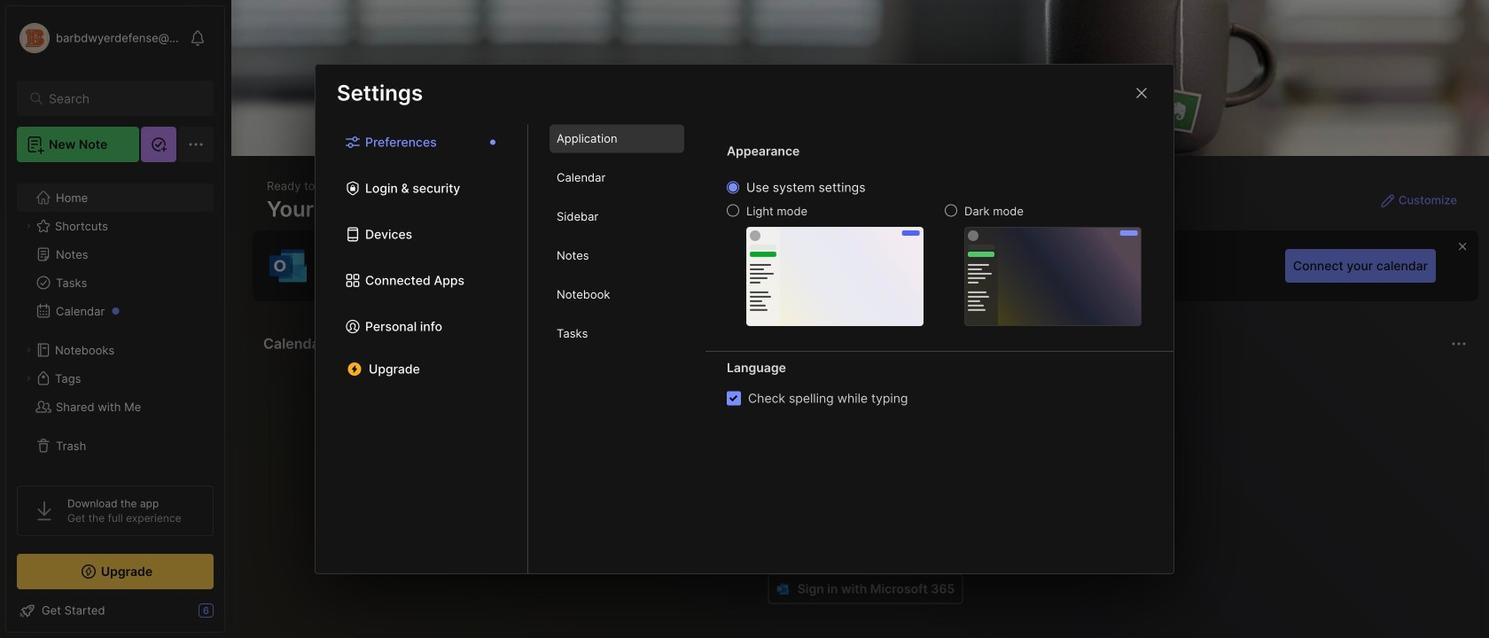 Task type: vqa. For each thing, say whether or not it's contained in the screenshot.
TREE at the left of page in the Main element
yes



Task type: locate. For each thing, give the bounding box(es) containing it.
1 tab from the top
[[550, 124, 684, 153]]

tab list
[[316, 124, 528, 574], [528, 124, 706, 574]]

option group
[[727, 179, 1142, 326]]

tree
[[6, 173, 224, 471]]

None search field
[[49, 88, 190, 109]]

2 tab list from the left
[[528, 124, 706, 574]]

None radio
[[727, 181, 739, 194], [727, 204, 739, 217], [727, 181, 739, 194], [727, 204, 739, 217]]

tab
[[550, 124, 684, 153], [550, 163, 684, 192], [550, 202, 684, 231], [550, 241, 684, 270], [550, 280, 684, 309], [550, 319, 684, 348]]

None radio
[[945, 204, 957, 217]]

tree inside "main" element
[[6, 173, 224, 471]]

None checkbox
[[727, 391, 741, 405]]

expand tags image
[[23, 373, 34, 384]]

close image
[[1131, 82, 1153, 104]]



Task type: describe. For each thing, give the bounding box(es) containing it.
expand notebooks image
[[23, 345, 34, 356]]

5 tab from the top
[[550, 280, 684, 309]]

Search text field
[[49, 90, 190, 107]]

4 tab from the top
[[550, 241, 684, 270]]

1 tab list from the left
[[316, 124, 528, 574]]

main element
[[0, 0, 231, 638]]

none search field inside "main" element
[[49, 88, 190, 109]]

3 tab from the top
[[550, 202, 684, 231]]

2 tab from the top
[[550, 163, 684, 192]]

6 tab from the top
[[550, 319, 684, 348]]



